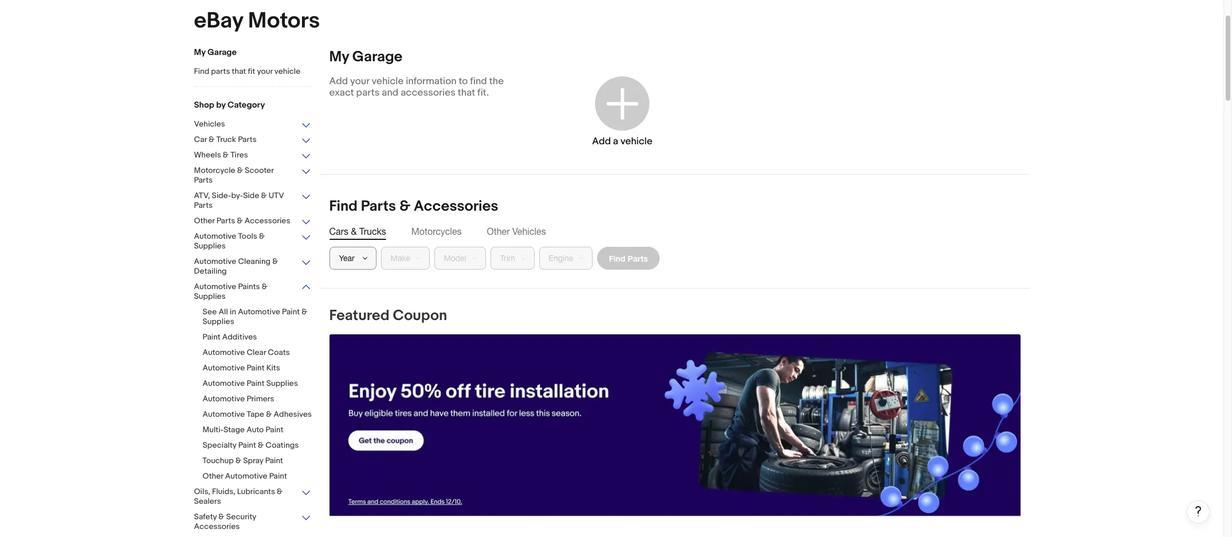 Task type: describe. For each thing, give the bounding box(es) containing it.
all
[[219, 307, 228, 317]]

to
[[459, 76, 468, 87]]

automotive paint kits link
[[203, 363, 320, 374]]

and
[[382, 87, 399, 99]]

supplies up "detailing"
[[194, 241, 226, 251]]

paint up "spray"
[[238, 441, 256, 451]]

featured
[[329, 307, 390, 325]]

vehicles inside vehicles car & truck parts wheels & tires motorcycle & scooter parts atv, side-by-side & utv parts other parts & accessories automotive tools & supplies automotive cleaning & detailing automotive paints & supplies see all in automotive paint & supplies paint additives automotive clear coats automotive paint kits automotive paint supplies automotive primers automotive tape & adhesives multi-stage auto paint specialty paint & coatings touchup & spray paint other automotive paint oils, fluids, lubricants & sealers safety & security accessories
[[194, 119, 225, 129]]

a
[[613, 136, 618, 147]]

cars & trucks
[[329, 226, 386, 237]]

by
[[216, 100, 226, 111]]

supplies up see
[[194, 292, 226, 302]]

sealers
[[194, 497, 221, 507]]

0 horizontal spatial accessories
[[194, 522, 240, 532]]

exact
[[329, 87, 354, 99]]

1 horizontal spatial my garage
[[329, 48, 403, 66]]

find for find parts that fit your vehicle
[[194, 66, 209, 76]]

automotive paints & supplies button
[[194, 282, 312, 303]]

other automotive paint link
[[203, 472, 320, 483]]

coats
[[268, 348, 290, 358]]

tab list containing cars & trucks
[[329, 225, 1021, 238]]

ebay motors
[[194, 7, 320, 34]]

atv,
[[194, 191, 210, 201]]

information
[[406, 76, 457, 87]]

car
[[194, 135, 207, 144]]

touchup
[[203, 456, 234, 466]]

spray
[[243, 456, 263, 466]]

see
[[203, 307, 217, 317]]

shop
[[194, 100, 214, 111]]

fit.
[[478, 87, 489, 99]]

find parts that fit your vehicle
[[194, 66, 301, 76]]

trucks
[[359, 226, 386, 237]]

car & truck parts button
[[194, 135, 312, 146]]

vehicles car & truck parts wheels & tires motorcycle & scooter parts atv, side-by-side & utv parts other parts & accessories automotive tools & supplies automotive cleaning & detailing automotive paints & supplies see all in automotive paint & supplies paint additives automotive clear coats automotive paint kits automotive paint supplies automotive primers automotive tape & adhesives multi-stage auto paint specialty paint & coatings touchup & spray paint other automotive paint oils, fluids, lubricants & sealers safety & security accessories
[[194, 119, 312, 532]]

oils,
[[194, 487, 210, 497]]

0 vertical spatial parts
[[211, 66, 230, 76]]

featured coupon
[[329, 307, 447, 325]]

touchup & spray paint link
[[203, 456, 320, 467]]

2 vertical spatial other
[[203, 472, 223, 482]]

multi-stage auto paint link
[[203, 425, 320, 436]]

stage
[[224, 425, 245, 435]]

your inside find parts that fit your vehicle link
[[257, 66, 273, 76]]

find
[[470, 76, 487, 87]]

utv
[[269, 191, 284, 201]]

paint up paint additives "link"
[[282, 307, 300, 317]]

tires
[[231, 150, 248, 160]]

paint additives link
[[203, 332, 320, 343]]

vehicles button
[[194, 119, 312, 130]]

find parts
[[609, 254, 648, 263]]

0 vertical spatial other
[[194, 216, 215, 226]]

kits
[[266, 363, 280, 373]]

specialty paint & coatings link
[[203, 441, 320, 452]]

multi-
[[203, 425, 224, 435]]

cleaning
[[238, 257, 271, 267]]

tools
[[238, 232, 257, 241]]

vehicles inside tab list
[[512, 226, 546, 237]]

none text field inside main content
[[329, 335, 1021, 517]]

paints
[[238, 282, 260, 292]]

1 horizontal spatial garage
[[352, 48, 403, 66]]

tape
[[247, 410, 264, 420]]

0 vertical spatial that
[[232, 66, 246, 76]]

other parts & accessories button
[[194, 216, 312, 227]]

automotive tools & supplies button
[[194, 232, 312, 252]]

security
[[226, 512, 256, 522]]

find parts button
[[597, 247, 660, 270]]

side
[[243, 191, 259, 201]]

0 horizontal spatial vehicle
[[274, 66, 301, 76]]

ebay
[[194, 7, 243, 34]]

oils, fluids, lubricants & sealers button
[[194, 487, 312, 508]]

fit
[[248, 66, 255, 76]]

in
[[230, 307, 236, 317]]

scooter
[[245, 166, 274, 175]]

0 vertical spatial accessories
[[414, 198, 498, 216]]

automotive paint supplies link
[[203, 379, 320, 390]]

specialty
[[203, 441, 237, 451]]

wheels & tires button
[[194, 150, 312, 161]]

detailing
[[194, 267, 227, 276]]



Task type: vqa. For each thing, say whether or not it's contained in the screenshot.
the | in $54.40 $105.00 | 48% off Free shipping
no



Task type: locate. For each thing, give the bounding box(es) containing it.
additives
[[222, 332, 257, 342]]

parts inside add your vehicle information to find the exact parts and accessories that fit.
[[356, 87, 380, 99]]

your left and in the left of the page
[[350, 76, 370, 87]]

enjoy 50% off tire installation image
[[329, 335, 1021, 517]]

automotive tape & adhesives link
[[203, 410, 320, 421]]

2 horizontal spatial accessories
[[414, 198, 498, 216]]

find for find parts & accessories
[[329, 198, 358, 216]]

add left a
[[592, 136, 611, 147]]

2 horizontal spatial vehicle
[[621, 136, 653, 147]]

add for add a vehicle
[[592, 136, 611, 147]]

1 horizontal spatial that
[[458, 87, 475, 99]]

supplies
[[194, 241, 226, 251], [194, 292, 226, 302], [203, 317, 234, 327], [266, 379, 298, 389]]

supplies up additives
[[203, 317, 234, 327]]

0 horizontal spatial garage
[[208, 47, 237, 58]]

motors
[[248, 7, 320, 34]]

your right fit
[[257, 66, 273, 76]]

parts left fit
[[211, 66, 230, 76]]

my garage
[[194, 47, 237, 58], [329, 48, 403, 66]]

parts
[[238, 135, 257, 144], [194, 175, 213, 185], [361, 198, 396, 216], [194, 201, 213, 210], [217, 216, 235, 226], [628, 254, 648, 263]]

that inside add your vehicle information to find the exact parts and accessories that fit.
[[458, 87, 475, 99]]

automotive cleaning & detailing button
[[194, 257, 312, 277]]

vehicle left information
[[372, 76, 404, 87]]

paint down touchup & spray paint link
[[269, 472, 287, 482]]

0 vertical spatial vehicles
[[194, 119, 225, 129]]

category
[[228, 100, 265, 111]]

safety & security accessories button
[[194, 512, 312, 533]]

add for add your vehicle information to find the exact parts and accessories that fit.
[[329, 76, 348, 87]]

0 horizontal spatial my garage
[[194, 47, 237, 58]]

1 horizontal spatial vehicles
[[512, 226, 546, 237]]

1 horizontal spatial parts
[[356, 87, 380, 99]]

the
[[489, 76, 504, 87]]

vehicle right a
[[621, 136, 653, 147]]

adhesives
[[274, 410, 312, 420]]

paint down automotive paint kits link on the bottom left
[[247, 379, 265, 389]]

1 horizontal spatial my
[[329, 48, 349, 66]]

add left and in the left of the page
[[329, 76, 348, 87]]

paint up coatings
[[266, 425, 284, 435]]

vehicles
[[194, 119, 225, 129], [512, 226, 546, 237]]

auto
[[247, 425, 264, 435]]

other
[[194, 216, 215, 226], [487, 226, 510, 237], [203, 472, 223, 482]]

1 vertical spatial find
[[329, 198, 358, 216]]

accessories down "atv, side-by-side & utv parts" dropdown button
[[245, 216, 290, 226]]

side-
[[212, 191, 231, 201]]

1 horizontal spatial find
[[329, 198, 358, 216]]

help, opens dialogs image
[[1193, 506, 1204, 518]]

add inside button
[[592, 136, 611, 147]]

vehicle for add your vehicle information to find the exact parts and accessories that fit.
[[372, 76, 404, 87]]

garage up find parts that fit your vehicle
[[208, 47, 237, 58]]

automotive clear coats link
[[203, 348, 320, 359]]

accessories
[[401, 87, 456, 99]]

find parts that fit your vehicle link
[[194, 66, 312, 77]]

1 vertical spatial other
[[487, 226, 510, 237]]

0 horizontal spatial add
[[329, 76, 348, 87]]

cars
[[329, 226, 349, 237]]

wheels
[[194, 150, 221, 160]]

find parts & accessories
[[329, 198, 498, 216]]

vehicle inside button
[[621, 136, 653, 147]]

vehicle for add a vehicle
[[621, 136, 653, 147]]

main content
[[320, 48, 1210, 538]]

paint down the clear
[[247, 363, 265, 373]]

add a vehicle button
[[551, 60, 694, 163]]

1 horizontal spatial your
[[350, 76, 370, 87]]

shop by category
[[194, 100, 265, 111]]

safety
[[194, 512, 217, 522]]

1 horizontal spatial accessories
[[245, 216, 290, 226]]

add inside add your vehicle information to find the exact parts and accessories that fit.
[[329, 76, 348, 87]]

0 vertical spatial add
[[329, 76, 348, 87]]

accessories
[[414, 198, 498, 216], [245, 216, 290, 226], [194, 522, 240, 532]]

2 vertical spatial find
[[609, 254, 626, 263]]

parts inside find parts button
[[628, 254, 648, 263]]

my garage down the ebay
[[194, 47, 237, 58]]

by-
[[231, 191, 243, 201]]

1 vertical spatial parts
[[356, 87, 380, 99]]

other inside tab list
[[487, 226, 510, 237]]

that left fit.
[[458, 87, 475, 99]]

my down the ebay
[[194, 47, 206, 58]]

2 horizontal spatial find
[[609, 254, 626, 263]]

motorcycles
[[411, 226, 462, 237]]

coatings
[[266, 441, 299, 451]]

0 horizontal spatial vehicles
[[194, 119, 225, 129]]

primers
[[247, 394, 274, 404]]

find
[[194, 66, 209, 76], [329, 198, 358, 216], [609, 254, 626, 263]]

0 horizontal spatial your
[[257, 66, 273, 76]]

None text field
[[329, 335, 1021, 517]]

add
[[329, 76, 348, 87], [592, 136, 611, 147]]

1 horizontal spatial vehicle
[[372, 76, 404, 87]]

1 horizontal spatial add
[[592, 136, 611, 147]]

add your vehicle information to find the exact parts and accessories that fit.
[[329, 76, 504, 99]]

atv, side-by-side & utv parts button
[[194, 191, 312, 212]]

paint down coatings
[[265, 456, 283, 466]]

paint
[[282, 307, 300, 317], [203, 332, 220, 342], [247, 363, 265, 373], [247, 379, 265, 389], [266, 425, 284, 435], [238, 441, 256, 451], [265, 456, 283, 466], [269, 472, 287, 482]]

paint down see
[[203, 332, 220, 342]]

vehicle inside add your vehicle information to find the exact parts and accessories that fit.
[[372, 76, 404, 87]]

0 vertical spatial find
[[194, 66, 209, 76]]

lubricants
[[237, 487, 275, 497]]

0 horizontal spatial find
[[194, 66, 209, 76]]

0 horizontal spatial my
[[194, 47, 206, 58]]

motorcycle
[[194, 166, 235, 175]]

add a vehicle
[[592, 136, 653, 147]]

my up 'exact'
[[329, 48, 349, 66]]

motorcycle & scooter parts button
[[194, 166, 312, 186]]

find inside button
[[609, 254, 626, 263]]

0 horizontal spatial parts
[[211, 66, 230, 76]]

my garage up 'exact'
[[329, 48, 403, 66]]

automotive primers link
[[203, 394, 320, 405]]

1 vertical spatial accessories
[[245, 216, 290, 226]]

2 vertical spatial accessories
[[194, 522, 240, 532]]

coupon
[[393, 307, 447, 325]]

your
[[257, 66, 273, 76], [350, 76, 370, 87]]

parts
[[211, 66, 230, 76], [356, 87, 380, 99]]

that left fit
[[232, 66, 246, 76]]

your inside add your vehicle information to find the exact parts and accessories that fit.
[[350, 76, 370, 87]]

find for find parts
[[609, 254, 626, 263]]

fluids,
[[212, 487, 235, 497]]

see all in automotive paint & supplies link
[[203, 307, 320, 328]]

& inside tab list
[[351, 226, 357, 237]]

tab list
[[329, 225, 1021, 238]]

parts left and in the left of the page
[[356, 87, 380, 99]]

add a vehicle image
[[592, 73, 653, 133]]

0 horizontal spatial that
[[232, 66, 246, 76]]

vehicle right fit
[[274, 66, 301, 76]]

1 vertical spatial add
[[592, 136, 611, 147]]

accessories down sealers
[[194, 522, 240, 532]]

truck
[[216, 135, 236, 144]]

supplies down kits
[[266, 379, 298, 389]]

clear
[[247, 348, 266, 358]]

my
[[194, 47, 206, 58], [329, 48, 349, 66]]

main content containing my garage
[[320, 48, 1210, 538]]

accessories up motorcycles
[[414, 198, 498, 216]]

other vehicles
[[487, 226, 546, 237]]

that
[[232, 66, 246, 76], [458, 87, 475, 99]]

garage up and in the left of the page
[[352, 48, 403, 66]]

1 vertical spatial vehicles
[[512, 226, 546, 237]]

1 vertical spatial that
[[458, 87, 475, 99]]



